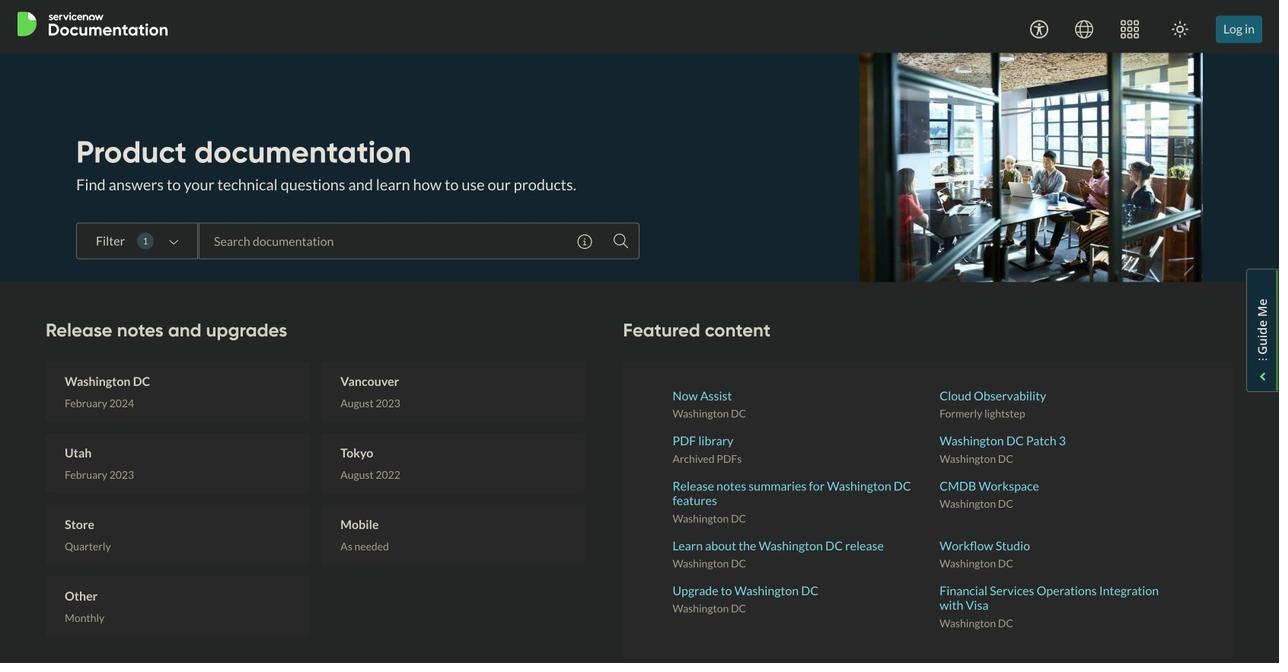 Task type: vqa. For each thing, say whether or not it's contained in the screenshot.
Login Popup Image
no



Task type: locate. For each thing, give the bounding box(es) containing it.
region
[[0, 282, 591, 658]]

language - english image
[[1075, 20, 1094, 38]]



Task type: describe. For each thing, give the bounding box(es) containing it.
search documentation image
[[614, 233, 629, 249]]

Search documentation by product or keyword text field
[[199, 223, 567, 259]]



